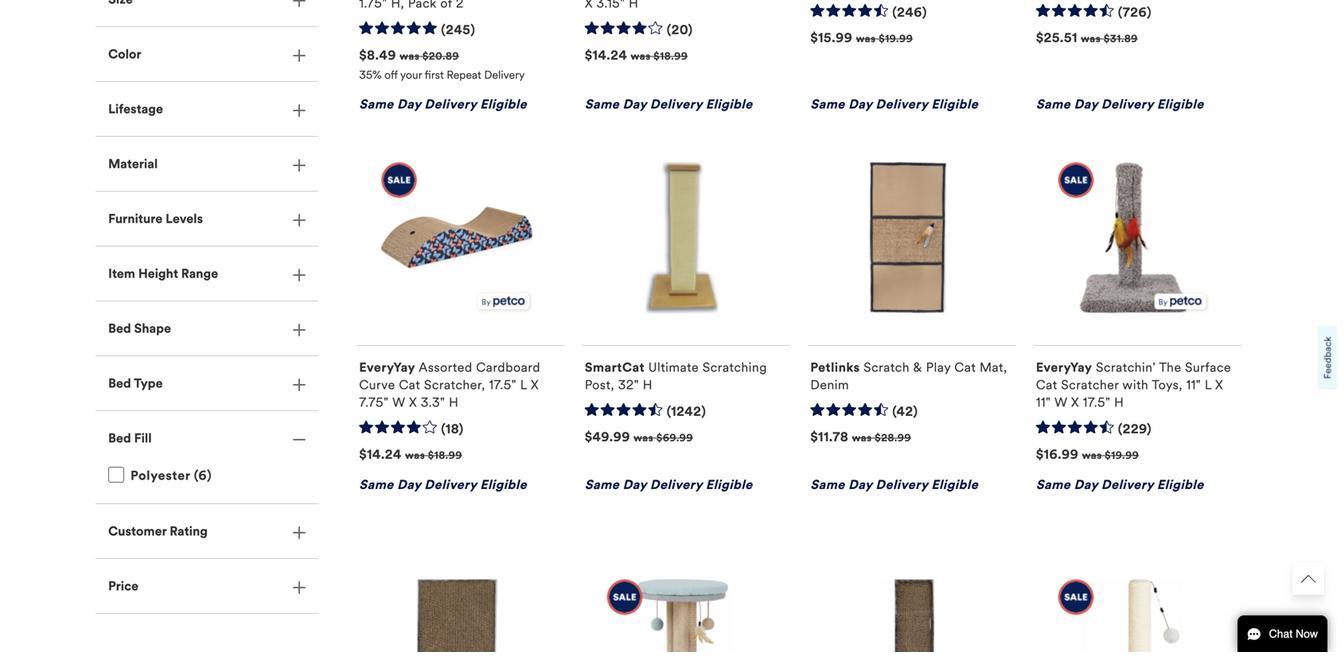 Task type: describe. For each thing, give the bounding box(es) containing it.
10 plus icon 2 image from the top
[[293, 582, 306, 594]]

7 plus icon 2 image from the top
[[293, 324, 306, 337]]

8 plus icon 2 image from the top
[[293, 379, 306, 391]]

scroll to top image
[[1301, 572, 1316, 587]]

3 plus icon 2 button from the top
[[96, 82, 318, 136]]

2 plus icon 2 button from the top
[[96, 27, 318, 81]]

4 plus icon 2 image from the top
[[293, 159, 306, 172]]

2 plus icon 2 image from the top
[[293, 49, 306, 62]]

8 plus icon 2 button from the top
[[96, 357, 318, 411]]

styled arrow button link
[[1293, 564, 1324, 595]]

fill
[[134, 431, 152, 446]]

9 plus icon 2 image from the top
[[293, 527, 306, 539]]

(6)
[[194, 468, 212, 484]]

customer
[[108, 524, 167, 540]]

3 plus icon 2 image from the top
[[293, 104, 306, 117]]

customer rating
[[108, 524, 208, 540]]



Task type: locate. For each thing, give the bounding box(es) containing it.
polyester
[[131, 468, 190, 484]]

bed fill button
[[96, 412, 318, 466]]

bed
[[108, 431, 131, 446]]

plus icon 2 image
[[293, 0, 306, 7], [293, 49, 306, 62], [293, 104, 306, 117], [293, 159, 306, 172], [293, 214, 306, 227], [293, 269, 306, 282], [293, 324, 306, 337], [293, 379, 306, 391], [293, 527, 306, 539], [293, 582, 306, 594]]

rating
[[170, 524, 208, 540]]

4 plus icon 2 button from the top
[[96, 137, 318, 191]]

9 plus icon 2 button from the top
[[96, 560, 318, 614]]

1 plus icon 2 button from the top
[[96, 0, 318, 26]]

6 plus icon 2 button from the top
[[96, 247, 318, 301]]

5 plus icon 2 button from the top
[[96, 192, 318, 246]]

7 plus icon 2 button from the top
[[96, 302, 318, 356]]

6 plus icon 2 image from the top
[[293, 269, 306, 282]]

1 plus icon 2 image from the top
[[293, 0, 306, 7]]

plus icon 2 button
[[96, 0, 318, 26], [96, 27, 318, 81], [96, 82, 318, 136], [96, 137, 318, 191], [96, 192, 318, 246], [96, 247, 318, 301], [96, 302, 318, 356], [96, 357, 318, 411], [96, 560, 318, 614]]

5 plus icon 2 image from the top
[[293, 214, 306, 227]]

bed fill
[[108, 431, 152, 446]]

polyester (6)
[[131, 468, 212, 484]]



Task type: vqa. For each thing, say whether or not it's contained in the screenshot.
PLUS ICON 2 dropdown button
yes



